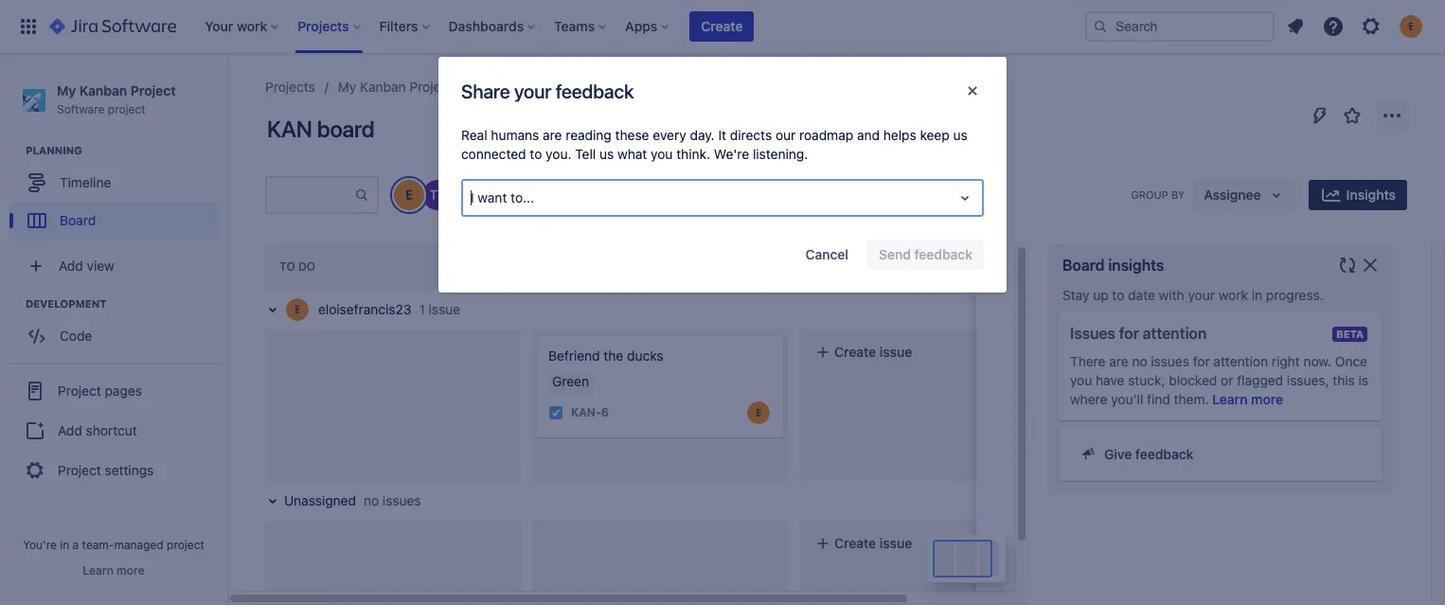 Task type: vqa. For each thing, say whether or not it's contained in the screenshot.
Unlock Templates, Project Pages, And More.
no



Task type: locate. For each thing, give the bounding box(es) containing it.
are inside there are no issues for attention right now. once you have stuck, blocked or flagged issues, this is where you'll find them.
[[1110, 353, 1129, 370]]

0 horizontal spatial project
[[108, 102, 146, 116]]

0 vertical spatial us
[[954, 127, 968, 143]]

create
[[702, 18, 743, 34], [835, 344, 877, 360], [835, 535, 877, 551]]

1 horizontal spatial more
[[1252, 391, 1284, 407]]

feedback up reading
[[556, 80, 634, 102]]

insights image
[[1321, 184, 1343, 207]]

learn down or
[[1213, 391, 1248, 407]]

attention inside there are no issues for attention right now. once you have stuck, blocked or flagged issues, this is where you'll find them.
[[1214, 353, 1269, 370]]

in right work
[[1252, 287, 1263, 303]]

0 horizontal spatial learn more
[[83, 564, 145, 578]]

learn more
[[1213, 391, 1284, 407], [83, 564, 145, 578]]

my up software
[[57, 82, 76, 99]]

board inside board insights dialog
[[1063, 257, 1105, 274]]

have
[[1096, 372, 1125, 388]]

give feedback button
[[1071, 440, 1371, 470]]

0 vertical spatial you
[[651, 146, 673, 162]]

0 vertical spatial for
[[1120, 325, 1140, 342]]

blocked
[[1170, 372, 1218, 388]]

for up blocked on the bottom of page
[[1194, 353, 1211, 370]]

work
[[1219, 287, 1249, 303]]

1 horizontal spatial my
[[338, 79, 357, 95]]

issue
[[429, 301, 461, 317], [880, 344, 913, 360], [880, 535, 913, 551]]

board
[[60, 212, 96, 228], [1063, 257, 1105, 274]]

there
[[1071, 353, 1106, 370]]

0 vertical spatial are
[[543, 127, 562, 143]]

group
[[1132, 189, 1169, 201]]

0 horizontal spatial learn more button
[[83, 564, 145, 579]]

1 vertical spatial your
[[1189, 287, 1216, 303]]

1 create issue button from the top
[[804, 335, 1051, 370]]

0 horizontal spatial board
[[60, 212, 96, 228]]

2 vertical spatial create
[[835, 535, 877, 551]]

our
[[776, 127, 796, 143]]

1 horizontal spatial attention
[[1214, 353, 1269, 370]]

more down "flagged"
[[1252, 391, 1284, 407]]

learn more down you're in a team-managed project
[[83, 564, 145, 578]]

0 horizontal spatial your
[[514, 80, 552, 102]]

stuck,
[[1129, 372, 1166, 388]]

1 horizontal spatial learn more button
[[1213, 390, 1284, 409]]

1 vertical spatial project
[[167, 538, 205, 552]]

board inside board link
[[60, 212, 96, 228]]

0 vertical spatial create
[[702, 18, 743, 34]]

0 horizontal spatial feedback
[[556, 80, 634, 102]]

feedback
[[556, 80, 634, 102], [1136, 446, 1194, 462]]

team-
[[82, 538, 114, 552]]

cancel button
[[795, 240, 860, 270]]

learn more down "flagged"
[[1213, 391, 1284, 407]]

close insights panel image
[[1360, 254, 1382, 277]]

humans
[[491, 127, 539, 143]]

your right "with"
[[1189, 287, 1216, 303]]

in inside dialog
[[1252, 287, 1263, 303]]

1 vertical spatial you
[[1071, 372, 1093, 388]]

board down timeline
[[60, 212, 96, 228]]

your right the share
[[514, 80, 552, 102]]

are up have on the right of the page
[[1110, 353, 1129, 370]]

0 horizontal spatial learn
[[83, 564, 114, 578]]

learn
[[1213, 391, 1248, 407], [83, 564, 114, 578]]

1 horizontal spatial board
[[1063, 257, 1105, 274]]

1 vertical spatial issues
[[383, 493, 421, 509]]

board up stay
[[1063, 257, 1105, 274]]

0 vertical spatial create issue button
[[804, 335, 1051, 370]]

0 vertical spatial project
[[108, 102, 146, 116]]

to inside board insights dialog
[[1113, 287, 1125, 303]]

by
[[1172, 189, 1186, 201]]

2 create issue button from the top
[[804, 527, 1051, 561]]

you inside there are no issues for attention right now. once you have stuck, blocked or flagged issues, this is where you'll find them.
[[1071, 372, 1093, 388]]

1 vertical spatial no
[[364, 493, 379, 509]]

planning group
[[9, 143, 226, 246]]

more down the 'managed'
[[117, 564, 145, 578]]

0 horizontal spatial attention
[[1143, 325, 1207, 342]]

kanban up "board"
[[360, 79, 406, 95]]

no up stuck,
[[1133, 353, 1148, 370]]

add
[[58, 422, 82, 439]]

for inside there are no issues for attention right now. once you have stuck, blocked or flagged issues, this is where you'll find them.
[[1194, 353, 1211, 370]]

these
[[616, 127, 650, 143]]

share your feedback
[[461, 80, 634, 102]]

my inside my kanban project software project
[[57, 82, 76, 99]]

no
[[1133, 353, 1148, 370], [364, 493, 379, 509]]

0 vertical spatial in
[[1252, 287, 1263, 303]]

1 vertical spatial learn
[[83, 564, 114, 578]]

you
[[651, 146, 673, 162], [1071, 372, 1093, 388]]

1 horizontal spatial feedback
[[1136, 446, 1194, 462]]

ducks
[[627, 348, 664, 364]]

1 create issue from the top
[[835, 344, 913, 360]]

create issue button for no issues
[[804, 527, 1051, 561]]

1 vertical spatial are
[[1110, 353, 1129, 370]]

my
[[338, 79, 357, 95], [57, 82, 76, 99]]

0 vertical spatial issue
[[429, 301, 461, 317]]

0 vertical spatial create issue
[[835, 344, 913, 360]]

0 vertical spatial more
[[1252, 391, 1284, 407]]

group
[[8, 363, 220, 498]]

you'll
[[1112, 391, 1144, 407]]

1 horizontal spatial in
[[1252, 287, 1263, 303]]

you down there
[[1071, 372, 1093, 388]]

to right up
[[1113, 287, 1125, 303]]

to left you.
[[530, 146, 542, 162]]

1 vertical spatial learn more
[[83, 564, 145, 578]]

issue for eloisefrancis23
[[880, 344, 913, 360]]

1 horizontal spatial us
[[954, 127, 968, 143]]

terry turtle image
[[423, 180, 453, 210]]

1 horizontal spatial you
[[1071, 372, 1093, 388]]

you inside real humans are reading these every day. it directs our roadmap and helps keep us connected to you. tell us what you think. we're listening.
[[651, 146, 673, 162]]

us right tell
[[600, 146, 614, 162]]

1 vertical spatial create
[[835, 344, 877, 360]]

close modal image
[[962, 80, 985, 102]]

kan board
[[267, 116, 375, 142]]

1 vertical spatial to
[[1113, 287, 1125, 303]]

kanban up software
[[79, 82, 127, 99]]

0 horizontal spatial us
[[600, 146, 614, 162]]

issues
[[1071, 325, 1116, 342]]

1 vertical spatial create issue button
[[804, 527, 1051, 561]]

are
[[543, 127, 562, 143], [1110, 353, 1129, 370]]

stay
[[1063, 287, 1090, 303]]

1 horizontal spatial learn more
[[1213, 391, 1284, 407]]

issues
[[1152, 353, 1190, 370], [383, 493, 421, 509]]

0 horizontal spatial my
[[57, 82, 76, 99]]

0 vertical spatial board
[[60, 212, 96, 228]]

1 horizontal spatial for
[[1194, 353, 1211, 370]]

issues right unassigned
[[383, 493, 421, 509]]

in
[[1252, 287, 1263, 303], [60, 538, 69, 552]]

1 vertical spatial issue
[[880, 344, 913, 360]]

feedback right give
[[1136, 446, 1194, 462]]

0 horizontal spatial you
[[651, 146, 673, 162]]

1 vertical spatial for
[[1194, 353, 1211, 370]]

0 vertical spatial no
[[1133, 353, 1148, 370]]

2 vertical spatial issue
[[880, 535, 913, 551]]

you down every
[[651, 146, 673, 162]]

1 vertical spatial feedback
[[1136, 446, 1194, 462]]

managed
[[114, 538, 164, 552]]

create for no issues
[[835, 535, 877, 551]]

0 horizontal spatial no
[[364, 493, 379, 509]]

code
[[60, 328, 92, 344]]

create issue for eloisefrancis23
[[835, 344, 913, 360]]

project right software
[[108, 102, 146, 116]]

insights
[[1109, 257, 1165, 274]]

your
[[514, 80, 552, 102], [1189, 287, 1216, 303]]

1 horizontal spatial are
[[1110, 353, 1129, 370]]

1 vertical spatial create issue
[[835, 535, 913, 551]]

1 horizontal spatial issues
[[1152, 353, 1190, 370]]

real
[[461, 127, 488, 143]]

kanban inside my kanban project software project
[[79, 82, 127, 99]]

with
[[1159, 287, 1185, 303]]

project right the 'managed'
[[167, 538, 205, 552]]

keep
[[921, 127, 950, 143]]

a
[[73, 538, 79, 552]]

0 horizontal spatial kanban
[[79, 82, 127, 99]]

kan-
[[571, 406, 601, 420]]

is
[[1359, 372, 1369, 388]]

task image
[[549, 406, 564, 421]]

0 vertical spatial attention
[[1143, 325, 1207, 342]]

us right keep
[[954, 127, 968, 143]]

this
[[1333, 372, 1356, 388]]

2 create issue from the top
[[835, 535, 913, 551]]

or
[[1221, 372, 1234, 388]]

beta
[[1337, 328, 1365, 340]]

1 horizontal spatial to
[[1113, 287, 1125, 303]]

0 vertical spatial to
[[530, 146, 542, 162]]

every
[[653, 127, 687, 143]]

more inside board insights dialog
[[1252, 391, 1284, 407]]

1 horizontal spatial no
[[1133, 353, 1148, 370]]

1
[[419, 301, 425, 317]]

feedback icon image
[[1082, 446, 1097, 461]]

add shortcut
[[58, 422, 137, 439]]

in left a on the bottom left of page
[[60, 538, 69, 552]]

1 horizontal spatial kanban
[[360, 79, 406, 95]]

development
[[26, 298, 107, 310]]

my for my kanban project
[[338, 79, 357, 95]]

us
[[954, 127, 968, 143], [600, 146, 614, 162]]

1 vertical spatial in
[[60, 538, 69, 552]]

no right unassigned
[[364, 493, 379, 509]]

kanban
[[360, 79, 406, 95], [79, 82, 127, 99]]

issues up blocked on the bottom of page
[[1152, 353, 1190, 370]]

projects link
[[265, 76, 315, 99]]

0 horizontal spatial in
[[60, 538, 69, 552]]

0 horizontal spatial are
[[543, 127, 562, 143]]

you.
[[546, 146, 572, 162]]

more
[[1252, 391, 1284, 407], [117, 564, 145, 578]]

once
[[1336, 353, 1368, 370]]

0 vertical spatial issues
[[1152, 353, 1190, 370]]

my up "board"
[[338, 79, 357, 95]]

for right issues
[[1120, 325, 1140, 342]]

0 horizontal spatial more
[[117, 564, 145, 578]]

attention up or
[[1214, 353, 1269, 370]]

are up you.
[[543, 127, 562, 143]]

eloisefrancis23 image
[[394, 180, 425, 210]]

group by
[[1132, 189, 1186, 201]]

to
[[280, 260, 295, 274]]

1 horizontal spatial learn
[[1213, 391, 1248, 407]]

create inside primary element
[[702, 18, 743, 34]]

0 horizontal spatial for
[[1120, 325, 1140, 342]]

the
[[604, 348, 624, 364]]

0 horizontal spatial issues
[[383, 493, 421, 509]]

learn more button down you're in a team-managed project
[[83, 564, 145, 579]]

board for board
[[60, 212, 96, 228]]

attention down "with"
[[1143, 325, 1207, 342]]

project inside my kanban project software project
[[108, 102, 146, 116]]

0 vertical spatial learn more
[[1213, 391, 1284, 407]]

0 horizontal spatial to
[[530, 146, 542, 162]]

give
[[1105, 446, 1133, 462]]

to
[[530, 146, 542, 162], [1113, 287, 1125, 303]]

board
[[317, 116, 375, 142]]

find
[[1148, 391, 1171, 407]]

learn down team-
[[83, 564, 114, 578]]

jira software image
[[49, 15, 176, 38], [49, 15, 176, 38]]

Search field
[[1086, 11, 1275, 42]]

1 vertical spatial board
[[1063, 257, 1105, 274]]

for
[[1120, 325, 1140, 342], [1194, 353, 1211, 370]]

befriend the ducks
[[549, 348, 664, 364]]

0 vertical spatial learn
[[1213, 391, 1248, 407]]

1 vertical spatial attention
[[1214, 353, 1269, 370]]

group containing project pages
[[8, 363, 220, 498]]

learn more button down "flagged"
[[1213, 390, 1284, 409]]

1 horizontal spatial your
[[1189, 287, 1216, 303]]

projects
[[265, 79, 315, 95]]



Task type: describe. For each thing, give the bounding box(es) containing it.
give feedback
[[1105, 446, 1194, 462]]

create for eloisefrancis23
[[835, 344, 877, 360]]

issue for no issues
[[880, 535, 913, 551]]

open image
[[954, 187, 977, 209]]

befriend
[[549, 348, 600, 364]]

primary element
[[11, 0, 1086, 53]]

0 vertical spatial feedback
[[556, 80, 634, 102]]

up
[[1094, 287, 1109, 303]]

board insights dialog
[[1048, 244, 1394, 493]]

roadmap
[[800, 127, 854, 143]]

project pages
[[58, 383, 142, 399]]

create issue button for eloisefrancis23
[[804, 335, 1051, 370]]

to inside real humans are reading these every day. it directs our roadmap and helps keep us connected to you. tell us what you think. we're listening.
[[530, 146, 542, 162]]

project settings
[[58, 462, 154, 478]]

reading
[[566, 127, 612, 143]]

where
[[1071, 391, 1108, 407]]

kanban for my kanban project software project
[[79, 82, 127, 99]]

unassigned
[[284, 493, 356, 509]]

6
[[601, 406, 609, 420]]

think.
[[677, 146, 711, 162]]

search image
[[1093, 19, 1109, 34]]

done
[[814, 260, 847, 274]]

my kanban project
[[338, 79, 453, 95]]

directs
[[730, 127, 772, 143]]

planning
[[26, 144, 82, 157]]

my kanban project software project
[[57, 82, 176, 116]]

settings
[[105, 462, 154, 478]]

issues,
[[1288, 372, 1330, 388]]

development group
[[9, 297, 226, 361]]

learn inside board insights dialog
[[1213, 391, 1248, 407]]

do
[[298, 260, 316, 274]]

assignee: eloisefrancis23 image
[[748, 402, 770, 425]]

project inside my kanban project software project
[[131, 82, 176, 99]]

0 vertical spatial your
[[514, 80, 552, 102]]

0 vertical spatial learn more button
[[1213, 390, 1284, 409]]

learn more inside board insights dialog
[[1213, 391, 1284, 407]]

1 horizontal spatial project
[[167, 538, 205, 552]]

insights
[[1347, 187, 1397, 203]]

eloisefrancis23 1 issue
[[318, 301, 461, 317]]

helps
[[884, 127, 917, 143]]

tell
[[575, 146, 596, 162]]

date
[[1129, 287, 1156, 303]]

connected
[[461, 146, 526, 162]]

stay up to date with your work in progress.
[[1063, 287, 1324, 303]]

you're in a team-managed project
[[23, 538, 205, 552]]

kan-6 link
[[571, 405, 609, 421]]

day.
[[690, 127, 715, 143]]

my for my kanban project software project
[[57, 82, 76, 99]]

star kan board image
[[1342, 104, 1364, 127]]

there are no issues for attention right now. once you have stuck, blocked or flagged issues, this is where you'll find them.
[[1071, 353, 1369, 407]]

kan-6
[[571, 406, 609, 420]]

kanban for my kanban project
[[360, 79, 406, 95]]

to do
[[280, 260, 316, 274]]

we're
[[714, 146, 750, 162]]

listening.
[[753, 146, 808, 162]]

timeline
[[60, 174, 111, 190]]

it
[[719, 127, 727, 143]]

you're
[[23, 538, 57, 552]]

create button
[[690, 11, 755, 42]]

software
[[57, 102, 105, 116]]

create issue for no issues
[[835, 535, 913, 551]]

project settings link
[[8, 450, 220, 492]]

board for board insights
[[1063, 257, 1105, 274]]

1 vertical spatial more
[[117, 564, 145, 578]]

and
[[858, 127, 880, 143]]

no inside there are no issues for attention right now. once you have stuck, blocked or flagged issues, this is where you'll find them.
[[1133, 353, 1148, 370]]

issues inside there are no issues for attention right now. once you have stuck, blocked or flagged issues, this is where you'll find them.
[[1152, 353, 1190, 370]]

flagged
[[1238, 372, 1284, 388]]

now.
[[1304, 353, 1332, 370]]

your inside board insights dialog
[[1189, 287, 1216, 303]]

them.
[[1175, 391, 1210, 407]]

right
[[1272, 353, 1301, 370]]

pages
[[105, 383, 142, 399]]

shortcut
[[86, 422, 137, 439]]

timeline link
[[9, 164, 218, 202]]

unassigned no issues
[[284, 493, 421, 509]]

issues for attention
[[1071, 325, 1207, 342]]

cancel
[[806, 246, 849, 262]]

kan
[[267, 116, 312, 142]]

create banner
[[0, 0, 1446, 53]]

add shortcut button
[[8, 412, 220, 450]]

my kanban project link
[[338, 76, 453, 99]]

feedback inside button
[[1136, 446, 1194, 462]]

refresh insights panel image
[[1337, 254, 1360, 277]]

code link
[[9, 318, 218, 356]]

eloisefrancis23
[[318, 301, 412, 317]]

project pages link
[[8, 371, 220, 412]]

real humans are reading these every day. it directs our roadmap and helps keep us connected to you. tell us what you think. we're listening.
[[461, 127, 968, 162]]

automations menu button icon image
[[1310, 104, 1332, 126]]

1 vertical spatial us
[[600, 146, 614, 162]]

what
[[618, 146, 647, 162]]

insights button
[[1309, 180, 1408, 210]]

add people image
[[466, 184, 489, 207]]

board insights
[[1063, 257, 1165, 274]]

are inside real humans are reading these every day. it directs our roadmap and helps keep us connected to you. tell us what you think. we're listening.
[[543, 127, 562, 143]]

1 vertical spatial learn more button
[[83, 564, 145, 579]]

Search this board text field
[[267, 178, 354, 212]]

share
[[461, 80, 510, 102]]



